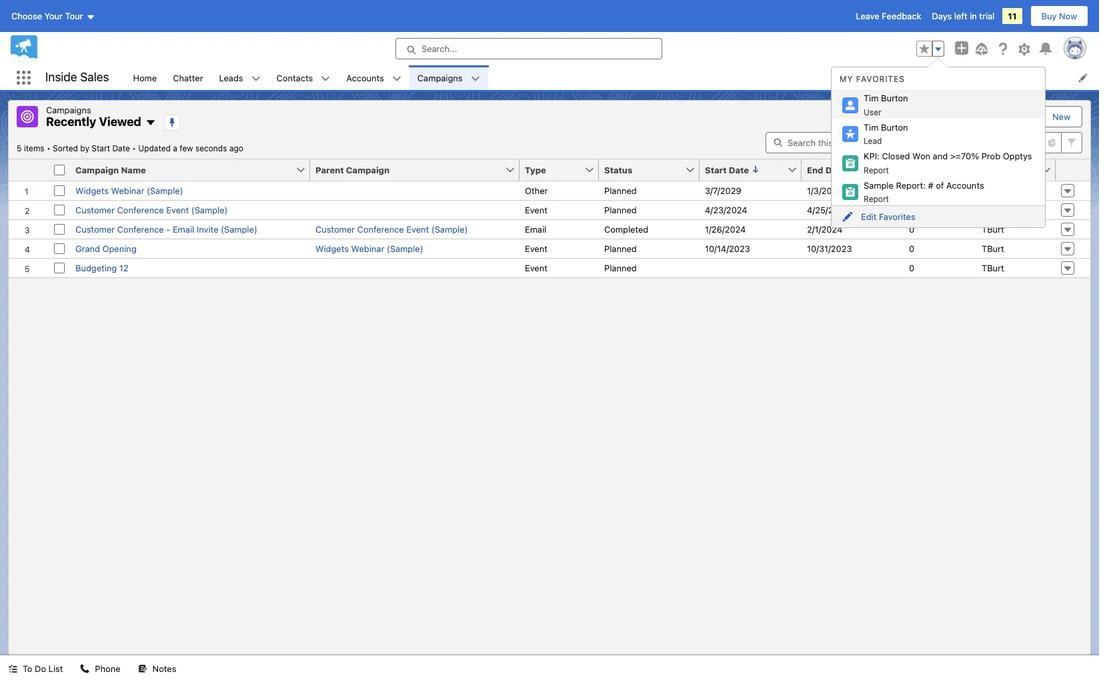Task type: locate. For each thing, give the bounding box(es) containing it.
opening
[[103, 243, 137, 254]]

accounts right contacts list item
[[347, 72, 384, 83]]

text default image right the contacts
[[321, 74, 331, 83]]

text default image inside contacts list item
[[321, 74, 331, 83]]

tim inside tim burton lead
[[864, 122, 879, 132]]

campaign right "parent"
[[346, 165, 390, 175]]

owner alias element
[[977, 159, 1065, 181]]

list box
[[832, 69, 1046, 206]]

email right -
[[173, 224, 194, 235]]

1 horizontal spatial •
[[132, 143, 136, 153]]

now
[[1060, 11, 1078, 21]]

>=70%
[[951, 151, 980, 162]]

email down "other"
[[525, 224, 547, 235]]

0 vertical spatial webinar
[[111, 185, 144, 196]]

accounts right of
[[947, 180, 985, 191]]

sample
[[864, 180, 894, 191]]

2 burton from the top
[[882, 122, 909, 132]]

webinar
[[111, 185, 144, 196], [351, 243, 385, 254]]

0 vertical spatial widgets webinar (sample) link
[[75, 185, 183, 196]]

1 vertical spatial customer conference event (sample) link
[[316, 224, 468, 235]]

None search field
[[766, 132, 926, 153]]

items
[[24, 143, 44, 153]]

tburt for 4/25/2024
[[982, 205, 1005, 215]]

3 tburt from the top
[[982, 224, 1005, 235]]

edit favorites
[[862, 212, 916, 222]]

budgeting 12 link
[[75, 263, 129, 273]]

tim inside tim burton user
[[864, 93, 879, 103]]

date for end date
[[826, 165, 846, 175]]

0 horizontal spatial email
[[173, 224, 194, 235]]

0 vertical spatial burton
[[882, 93, 909, 103]]

• left updated
[[132, 143, 136, 153]]

1 horizontal spatial email
[[525, 224, 547, 235]]

date inside end date button
[[826, 165, 846, 175]]

1 tburt from the top
[[982, 185, 1005, 196]]

0 horizontal spatial webinar
[[111, 185, 144, 196]]

0 horizontal spatial widgets webinar (sample) link
[[75, 185, 183, 196]]

1 vertical spatial report
[[864, 194, 890, 204]]

edit favorites link
[[832, 206, 1046, 228]]

end date
[[808, 165, 846, 175]]

customer
[[75, 205, 115, 215], [75, 224, 115, 235], [316, 224, 355, 235]]

conference up customer conference - email invite (sample)
[[117, 205, 164, 215]]

buy now button
[[1031, 5, 1089, 27]]

customer conference event (sample) link down parent campaign button
[[316, 224, 468, 235]]

budgeting
[[75, 263, 117, 273]]

3/7/2029
[[705, 185, 742, 196]]

viewed
[[99, 115, 141, 129]]

burton inside tim burton user
[[882, 93, 909, 103]]

0 vertical spatial favorites
[[857, 74, 906, 84]]

0 vertical spatial customer conference event (sample) link
[[75, 205, 228, 215]]

recently
[[46, 115, 96, 129]]

1 horizontal spatial widgets webinar (sample)
[[316, 243, 424, 254]]

campaign
[[75, 165, 119, 175], [346, 165, 390, 175]]

user
[[864, 107, 882, 117]]

3 0 from the top
[[910, 224, 915, 235]]

0 horizontal spatial campaign
[[75, 165, 119, 175]]

trial
[[980, 11, 995, 21]]

1 0 from the top
[[910, 185, 915, 196]]

#
[[929, 180, 934, 191]]

conference down parent campaign button
[[357, 224, 404, 235]]

tim burton user
[[864, 93, 909, 117]]

0 vertical spatial accounts
[[347, 72, 384, 83]]

accounts
[[347, 72, 384, 83], [947, 180, 985, 191]]

1 horizontal spatial widgets webinar (sample) link
[[316, 243, 424, 254]]

3 planned from the top
[[605, 243, 637, 254]]

list containing home
[[125, 65, 1100, 90]]

report inside kpi: closed won and >=70% prob opptys report
[[864, 165, 890, 175]]

1 vertical spatial accounts
[[947, 180, 985, 191]]

text default image inside notes button
[[138, 665, 147, 674]]

group
[[917, 41, 945, 57]]

start up '3/7/2029'
[[705, 165, 727, 175]]

conference for event
[[117, 205, 164, 215]]

widgets webinar (sample) for left widgets webinar (sample) link
[[75, 185, 183, 196]]

2 campaign from the left
[[346, 165, 390, 175]]

0 vertical spatial tim
[[864, 93, 879, 103]]

widgets webinar (sample) for the bottommost widgets webinar (sample) link
[[316, 243, 424, 254]]

widgets
[[75, 185, 109, 196], [316, 243, 349, 254]]

new button
[[1043, 107, 1082, 127]]

burton for tim burton user
[[882, 93, 909, 103]]

0 vertical spatial campaigns
[[418, 72, 463, 83]]

2 horizontal spatial date
[[826, 165, 846, 175]]

owner
[[982, 165, 1011, 175]]

1 horizontal spatial webinar
[[351, 243, 385, 254]]

accounts inside sample report: # of accounts report
[[947, 180, 985, 191]]

report down kpi:
[[864, 165, 890, 175]]

widgets webinar (sample)
[[75, 185, 183, 196], [316, 243, 424, 254]]

0 horizontal spatial accounts
[[347, 72, 384, 83]]

0 horizontal spatial widgets webinar (sample)
[[75, 185, 183, 196]]

updated
[[138, 143, 171, 153]]

burton up the user on the right top of the page
[[882, 93, 909, 103]]

invite
[[197, 224, 219, 235]]

closed
[[883, 151, 911, 162]]

type
[[525, 165, 547, 175]]

1 vertical spatial start
[[705, 165, 727, 175]]

1 planned from the top
[[605, 185, 637, 196]]

prob
[[982, 151, 1001, 162]]

parent campaign button
[[310, 159, 505, 181]]

search...
[[422, 43, 458, 54]]

customer conference event (sample) link up customer conference - email invite (sample)
[[75, 205, 228, 215]]

1 horizontal spatial widgets
[[316, 243, 349, 254]]

date inside start date button
[[729, 165, 750, 175]]

0 horizontal spatial campaigns
[[46, 105, 91, 115]]

date up campaign name
[[112, 143, 130, 153]]

(sample)
[[147, 185, 183, 196], [191, 205, 228, 215], [221, 224, 258, 235], [432, 224, 468, 235], [387, 243, 424, 254]]

start date element
[[700, 159, 810, 181]]

burton
[[882, 93, 909, 103], [882, 122, 909, 132]]

10/31/2023
[[808, 243, 853, 254]]

campaigns inside 'list item'
[[418, 72, 463, 83]]

2 0 from the top
[[910, 205, 915, 215]]

1 horizontal spatial start
[[705, 165, 727, 175]]

1 vertical spatial tim
[[864, 122, 879, 132]]

accounts list item
[[339, 65, 410, 90]]

choose your tour button
[[11, 5, 96, 27]]

text default image inside phone button
[[80, 665, 90, 674]]

customer conference event (sample) down parent campaign button
[[316, 224, 468, 235]]

opptys
[[1004, 151, 1033, 162]]

text default image left notes
[[138, 665, 147, 674]]

5 tburt from the top
[[982, 263, 1005, 273]]

1 vertical spatial burton
[[882, 122, 909, 132]]

buy
[[1042, 11, 1058, 21]]

4 tburt from the top
[[982, 243, 1005, 254]]

campaigns list item
[[410, 65, 488, 90]]

favorites right edit
[[880, 212, 916, 222]]

list view controls image
[[929, 132, 958, 153]]

2 • from the left
[[132, 143, 136, 153]]

1 horizontal spatial accounts
[[947, 180, 985, 191]]

1 burton from the top
[[882, 93, 909, 103]]

0 vertical spatial customer conference event (sample)
[[75, 205, 228, 215]]

list
[[125, 65, 1100, 90]]

text default image left campaigns link
[[392, 74, 402, 83]]

start right by
[[92, 143, 110, 153]]

list box containing tim burton
[[832, 69, 1046, 206]]

campaigns down 'inside' at the left top of page
[[46, 105, 91, 115]]

grand opening link
[[75, 243, 137, 254]]

accounts inside the accounts link
[[347, 72, 384, 83]]

text default image down search... 'button'
[[471, 74, 480, 83]]

text default image inside accounts list item
[[392, 74, 402, 83]]

customer for event
[[75, 205, 115, 215]]

0 vertical spatial start
[[92, 143, 110, 153]]

customer conference - email invite (sample)
[[75, 224, 258, 235]]

text default image right leads
[[251, 74, 261, 83]]

campaign down by
[[75, 165, 119, 175]]

0
[[910, 185, 915, 196], [910, 205, 915, 215], [910, 224, 915, 235], [910, 243, 915, 254], [910, 263, 915, 273]]

2 tburt from the top
[[982, 205, 1005, 215]]

1 vertical spatial webinar
[[351, 243, 385, 254]]

1 vertical spatial widgets
[[316, 243, 349, 254]]

date for start date
[[729, 165, 750, 175]]

1 horizontal spatial customer conference event (sample) link
[[316, 224, 468, 235]]

recently viewed status
[[17, 143, 138, 153]]

date right end
[[826, 165, 846, 175]]

2 report from the top
[[864, 194, 890, 204]]

1 vertical spatial favorites
[[880, 212, 916, 222]]

burton down tim burton user
[[882, 122, 909, 132]]

leave feedback link
[[857, 11, 922, 21]]

5 items • sorted by start date • updated a few seconds ago
[[17, 143, 244, 153]]

responses in campaign element
[[904, 159, 977, 181]]

1 vertical spatial widgets webinar (sample)
[[316, 243, 424, 254]]

item number image
[[9, 159, 49, 181]]

edit
[[862, 212, 877, 222]]

cell
[[49, 159, 70, 181], [310, 181, 520, 200], [310, 200, 520, 219], [310, 258, 520, 277], [700, 258, 802, 277], [802, 258, 904, 277]]

widgets webinar (sample) link
[[75, 185, 183, 196], [316, 243, 424, 254]]

1 horizontal spatial campaign
[[346, 165, 390, 175]]

favorites up tim burton user
[[857, 74, 906, 84]]

start date button
[[700, 159, 788, 181]]

inside sales
[[45, 70, 109, 84]]

0 horizontal spatial •
[[47, 143, 50, 153]]

tim up lead
[[864, 122, 879, 132]]

widgets for left widgets webinar (sample) link
[[75, 185, 109, 196]]

1 campaign from the left
[[75, 165, 119, 175]]

2 tim from the top
[[864, 122, 879, 132]]

status element
[[599, 159, 708, 181]]

4 planned from the top
[[605, 263, 637, 273]]

-
[[166, 224, 170, 235]]

5 0 from the top
[[910, 263, 915, 273]]

tburt
[[982, 185, 1005, 196], [982, 205, 1005, 215], [982, 224, 1005, 235], [982, 243, 1005, 254], [982, 263, 1005, 273]]

2/1/2024
[[808, 224, 843, 235]]

0 vertical spatial widgets
[[75, 185, 109, 196]]

tim up the user on the right top of the page
[[864, 93, 879, 103]]

customer conference event (sample) up customer conference - email invite (sample)
[[75, 205, 228, 215]]

Search Recently Viewed list view. search field
[[766, 132, 926, 153]]

0 for 1/3/2030
[[910, 185, 915, 196]]

burton inside tim burton lead
[[882, 122, 909, 132]]

campaigns down search... on the left of the page
[[418, 72, 463, 83]]

grand opening
[[75, 243, 137, 254]]

action element
[[1057, 159, 1091, 181]]

0 vertical spatial widgets webinar (sample)
[[75, 185, 183, 196]]

leave
[[857, 11, 880, 21]]

contacts list item
[[269, 65, 339, 90]]

tim for tim burton user
[[864, 93, 879, 103]]

• right items
[[47, 143, 50, 153]]

1/26/2024
[[705, 224, 746, 235]]

1 horizontal spatial date
[[729, 165, 750, 175]]

text default image
[[251, 74, 261, 83], [321, 74, 331, 83], [392, 74, 402, 83], [471, 74, 480, 83], [145, 118, 156, 128], [80, 665, 90, 674], [138, 665, 147, 674]]

text default image left phone
[[80, 665, 90, 674]]

date up '3/7/2029'
[[729, 165, 750, 175]]

1 report from the top
[[864, 165, 890, 175]]

0 vertical spatial report
[[864, 165, 890, 175]]

sample report: # of accounts report
[[864, 180, 985, 204]]

new
[[1053, 111, 1071, 122]]

10/14/2023
[[705, 243, 751, 254]]

2 planned from the top
[[605, 205, 637, 215]]

end
[[808, 165, 824, 175]]

leads list item
[[211, 65, 269, 90]]

email
[[173, 224, 194, 235], [525, 224, 547, 235]]

report down the sample
[[864, 194, 890, 204]]

parent
[[316, 165, 344, 175]]

0 horizontal spatial widgets
[[75, 185, 109, 196]]

feedback
[[883, 11, 922, 21]]

0 horizontal spatial customer conference event (sample)
[[75, 205, 228, 215]]

sorted
[[53, 143, 78, 153]]

•
[[47, 143, 50, 153], [132, 143, 136, 153]]

event for opening
[[525, 243, 548, 254]]

text default image up updated
[[145, 118, 156, 128]]

in
[[971, 11, 978, 21]]

1 vertical spatial campaigns
[[46, 105, 91, 115]]

conference for email
[[117, 224, 164, 235]]

5
[[17, 143, 22, 153]]

grand
[[75, 243, 100, 254]]

event for conference
[[525, 205, 548, 215]]

1 tim from the top
[[864, 93, 879, 103]]

tburt for 2/1/2024
[[982, 224, 1005, 235]]

report inside sample report: # of accounts report
[[864, 194, 890, 204]]

to do list
[[23, 664, 63, 675]]

text default image
[[8, 665, 17, 674]]

budgeting 12
[[75, 263, 129, 273]]

leave feedback
[[857, 11, 922, 21]]

1 horizontal spatial customer conference event (sample)
[[316, 224, 468, 235]]

kpi: closed won and >=70% prob opptys report
[[864, 151, 1033, 175]]

planned for 10/14/2023
[[605, 243, 637, 254]]

conference left -
[[117, 224, 164, 235]]

tburt for 1/3/2030
[[982, 185, 1005, 196]]

1 horizontal spatial campaigns
[[418, 72, 463, 83]]

0 horizontal spatial customer conference event (sample) link
[[75, 205, 228, 215]]

campaign name element
[[70, 159, 318, 181]]

event for 12
[[525, 263, 548, 273]]

report
[[864, 165, 890, 175], [864, 194, 890, 204]]



Task type: vqa. For each thing, say whether or not it's contained in the screenshot.
sales person activity
no



Task type: describe. For each thing, give the bounding box(es) containing it.
chatter
[[173, 72, 203, 83]]

choose your tour
[[11, 11, 83, 21]]

recently viewed|campaigns|list view element
[[8, 100, 1092, 656]]

recently viewed grid
[[9, 159, 1091, 278]]

4/25/2024
[[808, 205, 850, 215]]

campaigns link
[[410, 65, 471, 90]]

days left in trial
[[933, 11, 995, 21]]

1/3/2030
[[808, 185, 844, 196]]

item number element
[[9, 159, 49, 181]]

planned for 4/23/2024
[[605, 205, 637, 215]]

select list display image
[[961, 132, 990, 153]]

action image
[[1057, 159, 1091, 181]]

planned for 3/7/2029
[[605, 185, 637, 196]]

notes
[[153, 664, 176, 675]]

0 for 2/1/2024
[[910, 224, 915, 235]]

favorites for edit favorites
[[880, 212, 916, 222]]

to do list button
[[0, 656, 71, 683]]

status
[[605, 165, 633, 175]]

webinar for left widgets webinar (sample) link
[[111, 185, 144, 196]]

contacts
[[277, 72, 313, 83]]

phone
[[95, 664, 121, 675]]

contacts link
[[269, 65, 321, 90]]

my favorites
[[840, 74, 906, 84]]

type button
[[520, 159, 585, 181]]

seconds
[[195, 143, 227, 153]]

home
[[133, 72, 157, 83]]

0 horizontal spatial start
[[92, 143, 110, 153]]

phone button
[[72, 656, 129, 683]]

campaign name button
[[70, 159, 296, 181]]

11
[[1009, 11, 1018, 21]]

owner alias button
[[977, 159, 1042, 181]]

chatter link
[[165, 65, 211, 90]]

tour
[[65, 11, 83, 21]]

choose
[[11, 11, 42, 21]]

completed
[[605, 224, 649, 235]]

your
[[44, 11, 63, 21]]

1 vertical spatial widgets webinar (sample) link
[[316, 243, 424, 254]]

report:
[[897, 180, 926, 191]]

list
[[48, 664, 63, 675]]

12
[[119, 263, 129, 273]]

notes button
[[130, 656, 185, 683]]

1 email from the left
[[173, 224, 194, 235]]

inside
[[45, 70, 77, 84]]

widgets for the bottommost widgets webinar (sample) link
[[316, 243, 349, 254]]

sales
[[80, 70, 109, 84]]

status button
[[599, 159, 685, 181]]

start inside button
[[705, 165, 727, 175]]

days
[[933, 11, 953, 21]]

end date element
[[802, 159, 904, 181]]

recently viewed
[[46, 115, 141, 129]]

ago
[[230, 143, 244, 153]]

do
[[35, 664, 46, 675]]

1 vertical spatial customer conference event (sample)
[[316, 224, 468, 235]]

name
[[121, 165, 146, 175]]

by
[[80, 143, 89, 153]]

0 for 4/25/2024
[[910, 205, 915, 215]]

text default image inside 'leads' list item
[[251, 74, 261, 83]]

2 email from the left
[[525, 224, 547, 235]]

leads link
[[211, 65, 251, 90]]

parent campaign element
[[310, 159, 528, 181]]

customer conference - email invite (sample) link
[[75, 224, 258, 235]]

search... button
[[396, 38, 663, 59]]

1 • from the left
[[47, 143, 50, 153]]

start date
[[705, 165, 750, 175]]

lead
[[864, 136, 883, 146]]

burton for tim burton lead
[[882, 122, 909, 132]]

and
[[933, 151, 949, 162]]

text default image inside campaigns 'list item'
[[471, 74, 480, 83]]

of
[[937, 180, 945, 191]]

4 0 from the top
[[910, 243, 915, 254]]

parent campaign
[[316, 165, 390, 175]]

0 horizontal spatial date
[[112, 143, 130, 153]]

customer for email
[[75, 224, 115, 235]]

leads
[[219, 72, 243, 83]]

end date button
[[802, 159, 890, 181]]

alias
[[1013, 165, 1034, 175]]

owner alias
[[982, 165, 1034, 175]]

buy now
[[1042, 11, 1078, 21]]

to
[[23, 664, 32, 675]]

home link
[[125, 65, 165, 90]]

won
[[913, 151, 931, 162]]

left
[[955, 11, 968, 21]]

kpi:
[[864, 151, 880, 162]]

tim burton lead
[[864, 122, 909, 146]]

a
[[173, 143, 178, 153]]

type element
[[520, 159, 607, 181]]

tim for tim burton lead
[[864, 122, 879, 132]]

favorites for my favorites
[[857, 74, 906, 84]]

my
[[840, 74, 854, 84]]

webinar for the bottommost widgets webinar (sample) link
[[351, 243, 385, 254]]



